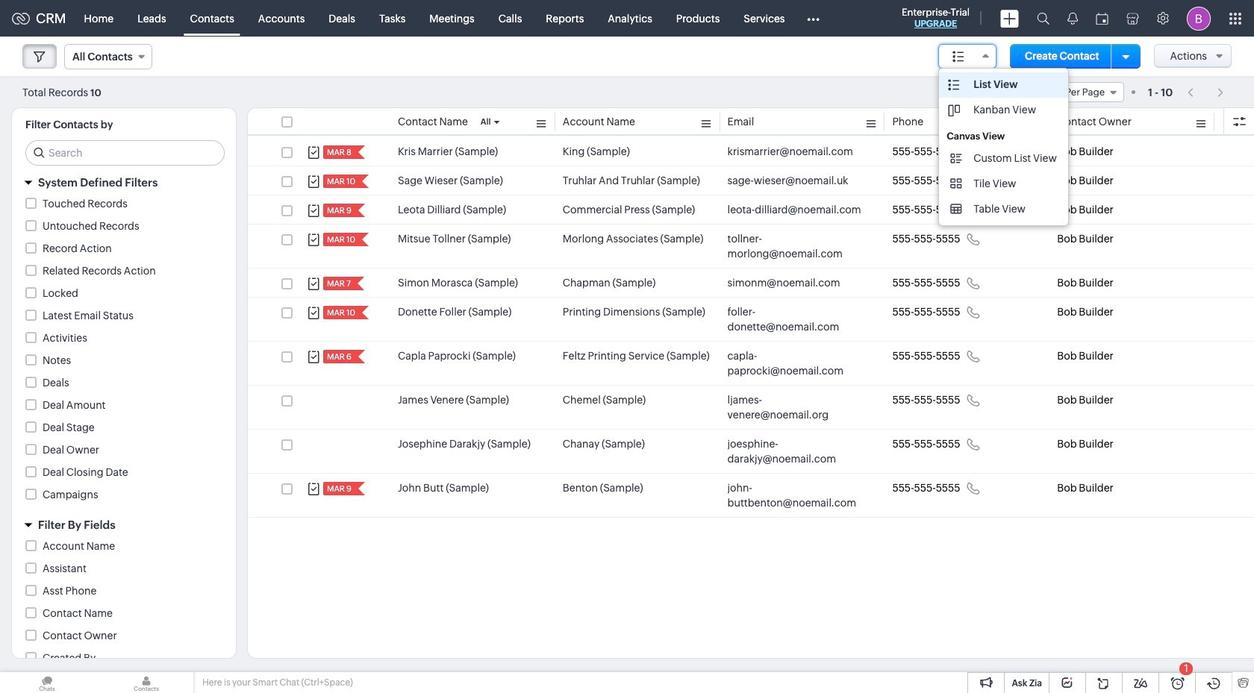 Task type: vqa. For each thing, say whether or not it's contained in the screenshot.
top Zia
no



Task type: describe. For each thing, give the bounding box(es) containing it.
contacts image
[[99, 673, 193, 694]]

1 vertical spatial size image
[[951, 177, 963, 190]]

calendar image
[[1097, 12, 1109, 24]]

chats image
[[0, 673, 94, 694]]

Other Modules field
[[797, 6, 830, 30]]

0 vertical spatial size image
[[949, 104, 961, 117]]



Task type: locate. For each thing, give the bounding box(es) containing it.
navigation
[[1181, 81, 1233, 103]]

search image
[[1038, 12, 1050, 25]]

create menu image
[[1001, 9, 1020, 27]]

profile image
[[1188, 6, 1212, 30]]

list box
[[940, 69, 1069, 226]]

signals image
[[1068, 12, 1079, 25]]

profile element
[[1179, 0, 1221, 36]]

size image
[[949, 104, 961, 117], [951, 177, 963, 190]]

Search text field
[[26, 141, 224, 165]]

row group
[[248, 137, 1255, 518]]

signals element
[[1059, 0, 1088, 37]]

logo image
[[12, 12, 30, 24]]

create menu element
[[992, 0, 1029, 36]]

None field
[[64, 44, 152, 69], [939, 44, 997, 69], [1006, 82, 1125, 102], [64, 44, 152, 69], [939, 44, 997, 69], [1006, 82, 1125, 102]]

size image
[[953, 50, 965, 63], [949, 78, 961, 92], [951, 152, 963, 165], [951, 202, 963, 216]]

search element
[[1029, 0, 1059, 37]]



